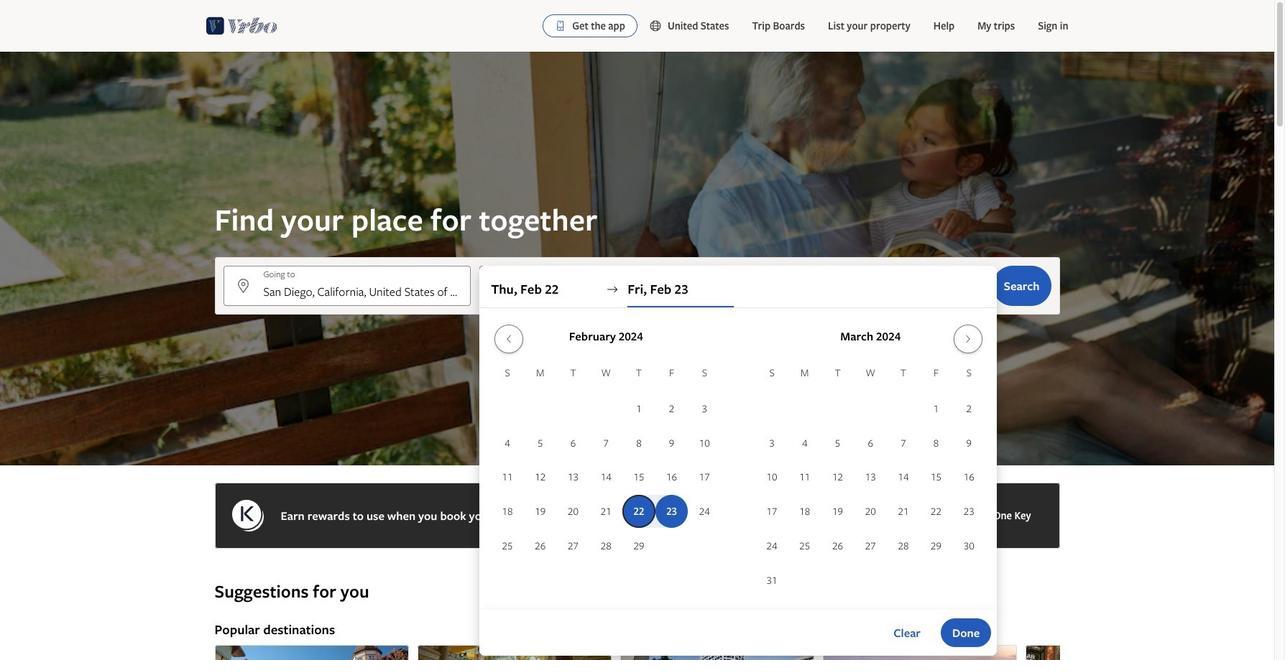 Task type: describe. For each thing, give the bounding box(es) containing it.
leavenworth featuring a small town or village and street scenes image
[[215, 646, 409, 661]]

next month image
[[959, 334, 977, 345]]

directional image
[[606, 283, 619, 296]]

las vegas featuring interior views image
[[417, 646, 611, 661]]

wizard region
[[0, 52, 1275, 656]]



Task type: locate. For each thing, give the bounding box(es) containing it.
main content
[[0, 52, 1275, 661]]

downtown seattle featuring a skyscraper, a city and street scenes image
[[620, 646, 814, 661]]

application
[[491, 319, 986, 599]]

small image
[[649, 19, 668, 32]]

gastown showing signage, street scenes and outdoor eating image
[[1025, 646, 1220, 661]]

makiki - lower punchbowl - tantalus showing landscape views, a sunset and a city image
[[823, 646, 1017, 661]]

previous month image
[[500, 334, 517, 345]]

application inside wizard region
[[491, 319, 986, 599]]

march 2024 element
[[756, 365, 986, 599]]

february 2024 element
[[491, 365, 721, 564]]

vrbo logo image
[[206, 14, 277, 37]]

download the app button image
[[555, 20, 567, 32]]

recently viewed region
[[206, 558, 1069, 581]]



Task type: vqa. For each thing, say whether or not it's contained in the screenshot.
May 2024 element
no



